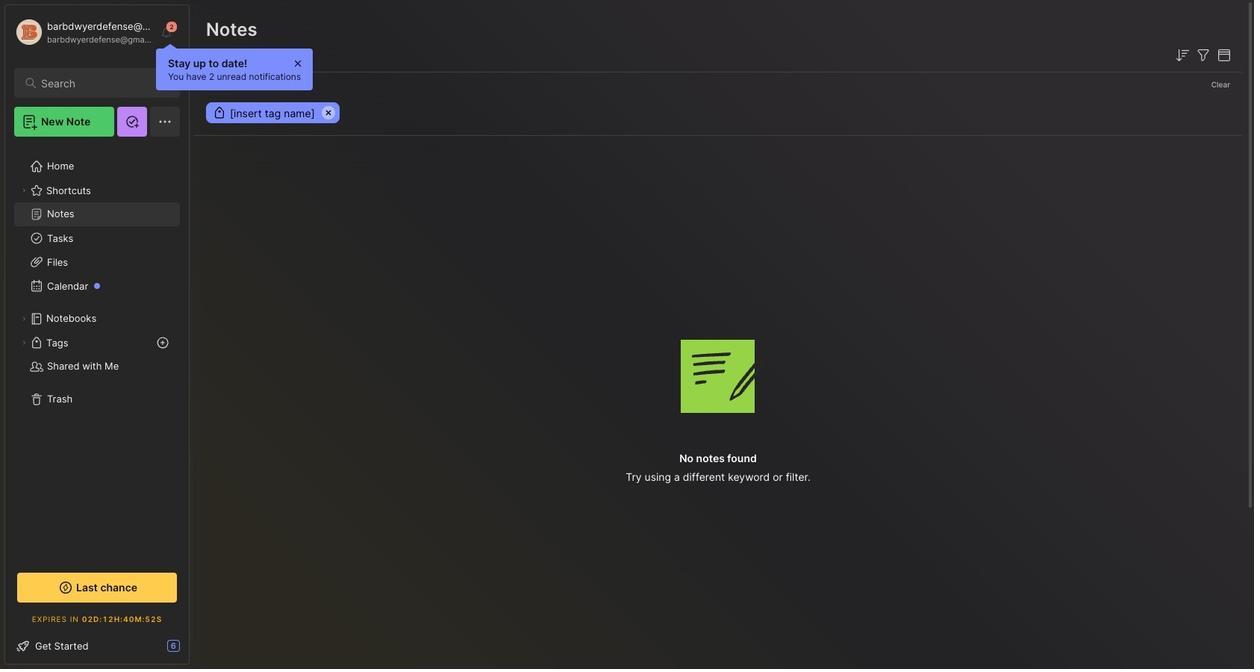Task type: vqa. For each thing, say whether or not it's contained in the screenshot.
tree within Main element
yes



Task type: describe. For each thing, give the bounding box(es) containing it.
Sort options field
[[1174, 46, 1192, 64]]

add filters image
[[1195, 46, 1213, 64]]

Search text field
[[41, 76, 167, 90]]

Help and Learning task checklist field
[[5, 634, 189, 658]]

View options field
[[1213, 46, 1234, 64]]

Account field
[[14, 17, 152, 47]]

Add filters field
[[1195, 46, 1213, 64]]

expand notebooks image
[[19, 314, 28, 323]]



Task type: locate. For each thing, give the bounding box(es) containing it.
tree
[[5, 146, 189, 557]]

click to collapse image
[[189, 642, 200, 660]]

none search field inside main element
[[41, 74, 167, 92]]

tooltip
[[156, 43, 313, 90]]

expand tags image
[[19, 338, 28, 347]]

None search field
[[41, 74, 167, 92]]

tree inside main element
[[5, 146, 189, 557]]

main element
[[0, 0, 194, 669]]



